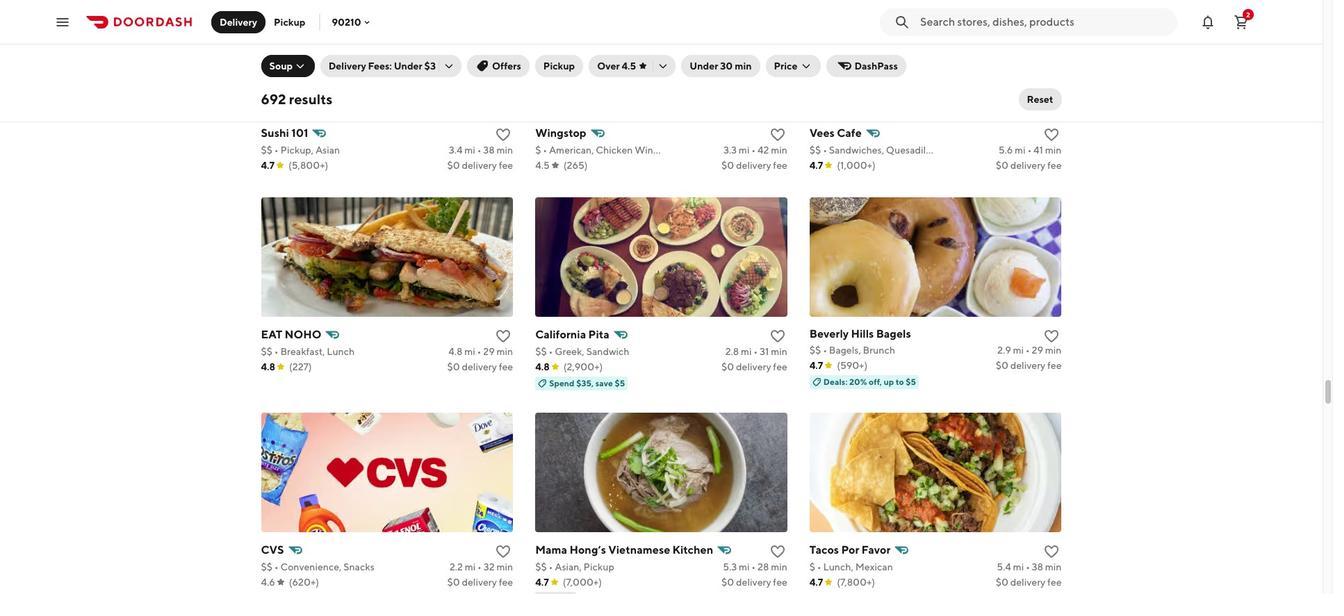 Task type: describe. For each thing, give the bounding box(es) containing it.
$$ for 101
[[261, 144, 272, 155]]

(1,000+)
[[837, 160, 876, 171]]

snacks
[[344, 561, 374, 572]]

fee for hong's
[[773, 577, 787, 588]]

$​0 delivery fee for cafe
[[996, 160, 1062, 171]]

wings
[[635, 144, 663, 155]]

lunch,
[[823, 561, 853, 572]]

sandwiches,
[[829, 144, 884, 155]]

delivery for delivery
[[220, 16, 257, 27]]

click to add this store to your saved list image for california pita
[[769, 328, 786, 345]]

delivery for delivery fees: under $3
[[329, 60, 366, 72]]

fee down 2.2 mi • 32 min
[[499, 577, 513, 588]]

41
[[1034, 144, 1043, 155]]

0 horizontal spatial pickup
[[274, 16, 305, 27]]

5.6 mi • 41 min
[[999, 144, 1062, 155]]

noho
[[285, 328, 321, 341]]

$$ • greek, sandwich
[[535, 346, 629, 357]]

5.3 mi • 28 min
[[723, 561, 787, 572]]

$ • lunch, mexican
[[810, 561, 893, 572]]

delivery for cafe
[[1010, 160, 1046, 171]]

Store search: begin typing to search for stores available on DoorDash text field
[[920, 14, 1169, 30]]

(227)
[[289, 361, 312, 372]]

min for vees cafe
[[1045, 144, 1062, 155]]

3.3 mi • 42 min
[[723, 144, 787, 155]]

$$ for noho
[[261, 346, 272, 357]]

$$ • convenience, snacks
[[261, 561, 374, 572]]

por
[[841, 543, 859, 556]]

bagels
[[876, 327, 911, 340]]

mi for hong's
[[739, 561, 750, 572]]

delivery fees: under $3
[[329, 60, 436, 72]]

3 items, open order cart image
[[1233, 14, 1250, 30]]

5.4
[[997, 561, 1011, 572]]

$​0 for 101
[[447, 160, 460, 171]]

(7,800+)
[[837, 577, 875, 588]]

off,
[[869, 376, 882, 387]]

spend
[[549, 378, 575, 388]]

$​0 for pita
[[721, 361, 734, 372]]

cvs
[[261, 543, 284, 556]]

under inside 'button'
[[690, 60, 718, 72]]

5.3
[[723, 561, 737, 572]]

2.2 mi • 32 min
[[450, 561, 513, 572]]

delivery for 101
[[462, 160, 497, 171]]

california
[[535, 328, 586, 341]]

$​0 delivery fee down 2.9 mi • 29 min
[[996, 360, 1062, 371]]

29 for 4.8 mi • 29 min
[[483, 346, 495, 357]]

delivery for noho
[[462, 361, 497, 372]]

dashpass
[[855, 60, 898, 72]]

pickup,
[[280, 144, 314, 155]]

fee for cafe
[[1047, 160, 1062, 171]]

delivery button
[[211, 11, 266, 33]]

2 button
[[1227, 8, 1255, 36]]

mexican
[[855, 561, 893, 572]]

min for california pita
[[771, 346, 787, 357]]

fee for pita
[[773, 361, 787, 372]]

under 30 min button
[[681, 55, 760, 77]]

(2,900+)
[[564, 361, 603, 372]]

soup button
[[261, 55, 315, 77]]

31
[[760, 346, 769, 357]]

2.8
[[725, 346, 739, 357]]

29 for 2.9 mi • 29 min
[[1032, 345, 1043, 356]]

0 horizontal spatial $5
[[615, 378, 625, 388]]

offers
[[492, 60, 521, 72]]

delivery down 2.2 mi • 32 min
[[462, 577, 497, 588]]

(265)
[[564, 160, 588, 171]]

fees:
[[368, 60, 392, 72]]

mama hong's vietnamese kitchen
[[535, 543, 713, 556]]

$$ • bagels, brunch
[[810, 345, 895, 356]]

delivery down 2.9 mi • 29 min
[[1010, 360, 1046, 371]]

hills
[[851, 327, 874, 340]]

greek,
[[555, 346, 584, 357]]

32
[[484, 561, 495, 572]]

1 vertical spatial click to add this store to your saved list image
[[1044, 328, 1060, 345]]

sushi
[[261, 126, 289, 139]]

save
[[595, 378, 613, 388]]

breakfast,
[[280, 346, 325, 357]]

asian,
[[555, 561, 582, 572]]

mama
[[535, 543, 567, 556]]

2
[[1246, 10, 1250, 18]]

38 for sushi 101
[[483, 144, 495, 155]]

$$ • breakfast, lunch
[[261, 346, 355, 357]]

4.5 inside 'button'
[[622, 60, 636, 72]]

delivery for pita
[[736, 361, 771, 372]]

vees cafe
[[810, 126, 862, 139]]

$​0 delivery fee down 2.2 mi • 32 min
[[447, 577, 513, 588]]

min for eat noho
[[497, 346, 513, 357]]

0 horizontal spatial pickup button
[[266, 11, 314, 33]]

(590+)
[[837, 360, 868, 371]]

deals: 20% off, up to $5
[[824, 376, 916, 387]]

(620+)
[[289, 577, 319, 588]]

vietnamese
[[608, 543, 670, 556]]

$$ • asian, pickup
[[535, 561, 614, 572]]

$​0 for cafe
[[996, 160, 1008, 171]]

click to add this store to your saved list image for sushi 101
[[495, 126, 512, 143]]

price button
[[766, 55, 821, 77]]

$​0 delivery fee for pita
[[721, 361, 787, 372]]

up
[[884, 376, 894, 387]]

wingstop
[[535, 126, 586, 139]]

4.7 for mama hong's vietnamese kitchen
[[535, 577, 549, 588]]

5.4 mi • 38 min
[[997, 561, 1062, 572]]

delivery for por
[[1010, 577, 1046, 588]]

click to add this store to your saved list image for eat noho
[[495, 328, 512, 345]]

692 results
[[261, 91, 333, 107]]

eat
[[261, 328, 282, 341]]



Task type: vqa. For each thing, say whether or not it's contained in the screenshot.
Pho
no



Task type: locate. For each thing, give the bounding box(es) containing it.
min for tacos por favor
[[1045, 561, 1062, 572]]

$​0 for hong's
[[721, 577, 734, 588]]

click to add this store to your saved list image up 3.3 mi • 42 min
[[769, 126, 786, 143]]

2 vertical spatial pickup
[[584, 561, 614, 572]]

fee down the 5.6 mi • 41 min
[[1047, 160, 1062, 171]]

$​0 delivery fee down "5.4 mi • 38 min"
[[996, 577, 1062, 588]]

min right 2.9
[[1045, 345, 1062, 356]]

min left greek,
[[497, 346, 513, 357]]

sushi 101
[[261, 126, 308, 139]]

beverly hills bagels
[[810, 327, 911, 340]]

fee
[[499, 160, 513, 171], [773, 160, 787, 171], [1047, 160, 1062, 171], [1047, 360, 1062, 371], [499, 361, 513, 372], [773, 361, 787, 372], [499, 577, 513, 588], [773, 577, 787, 588], [1047, 577, 1062, 588]]

4.5 down american,
[[535, 160, 550, 171]]

click to add this store to your saved list image up the 2.8 mi • 31 min
[[769, 328, 786, 345]]

$​0 delivery fee down 3.4 mi • 38 min
[[447, 160, 513, 171]]

min right 28
[[771, 561, 787, 572]]

1 vertical spatial delivery
[[329, 60, 366, 72]]

chicken
[[596, 144, 633, 155]]

1 vertical spatial $
[[810, 561, 815, 572]]

reset button
[[1019, 88, 1062, 111]]

$ for wingstop
[[535, 144, 541, 155]]

$​0 for por
[[996, 577, 1008, 588]]

(5,800+)
[[288, 160, 328, 171]]

$ for tacos por favor
[[810, 561, 815, 572]]

2.9
[[997, 345, 1011, 356]]

open menu image
[[54, 14, 71, 30]]

$​0 delivery fee down 3.3 mi • 42 min
[[721, 160, 787, 171]]

4.7 down tacos
[[810, 577, 823, 588]]

1 under from the left
[[394, 60, 422, 72]]

delivery down 3.4 mi • 38 min
[[462, 160, 497, 171]]

min for sushi 101
[[497, 144, 513, 155]]

3.4
[[449, 144, 463, 155]]

click to add this store to your saved list image
[[769, 126, 786, 143], [1044, 126, 1060, 143], [495, 328, 512, 345], [769, 328, 786, 345], [495, 543, 512, 560], [769, 543, 786, 560]]

29
[[1032, 345, 1043, 356], [483, 346, 495, 357]]

$​0 delivery fee for por
[[996, 577, 1062, 588]]

fee down 4.8 mi • 29 min on the bottom left of the page
[[499, 361, 513, 372]]

1 horizontal spatial under
[[690, 60, 718, 72]]

kitchen
[[673, 543, 713, 556]]

click to add this store to your saved list image right 2.9
[[1044, 328, 1060, 345]]

4.7 for tacos por favor
[[810, 577, 823, 588]]

(7,000+)
[[563, 577, 602, 588]]

fee down the 2.8 mi • 31 min
[[773, 361, 787, 372]]

delivery down 5.3 mi • 28 min
[[736, 577, 771, 588]]

$3
[[424, 60, 436, 72]]

min right 41
[[1045, 144, 1062, 155]]

$$
[[261, 144, 272, 155], [810, 144, 821, 155], [810, 345, 821, 356], [261, 346, 272, 357], [535, 346, 547, 357], [261, 561, 272, 572], [535, 561, 547, 572]]

price
[[774, 60, 798, 72]]

692
[[261, 91, 286, 107]]

38 right 5.4
[[1032, 561, 1043, 572]]

4.7 for vees cafe
[[810, 160, 823, 171]]

38 for tacos por favor
[[1032, 561, 1043, 572]]

0 vertical spatial $
[[535, 144, 541, 155]]

pickup down hong's on the bottom left of page
[[584, 561, 614, 572]]

delivery
[[462, 160, 497, 171], [736, 160, 771, 171], [1010, 160, 1046, 171], [1010, 360, 1046, 371], [462, 361, 497, 372], [736, 361, 771, 372], [462, 577, 497, 588], [736, 577, 771, 588], [1010, 577, 1046, 588]]

4.8 for california pita
[[535, 361, 550, 372]]

min right 42
[[771, 144, 787, 155]]

4.7 for sushi 101
[[261, 160, 275, 171]]

0 vertical spatial click to add this store to your saved list image
[[495, 126, 512, 143]]

$$ for cafe
[[810, 144, 821, 155]]

min right 30
[[735, 60, 752, 72]]

$ down wingstop
[[535, 144, 541, 155]]

$$ down beverly
[[810, 345, 821, 356]]

over 4.5 button
[[589, 55, 676, 77]]

pickup left over
[[543, 60, 575, 72]]

tacos
[[810, 543, 839, 556]]

4.7 down vees
[[810, 160, 823, 171]]

offers button
[[467, 55, 530, 77]]

1 horizontal spatial 29
[[1032, 345, 1043, 356]]

$
[[535, 144, 541, 155], [810, 561, 815, 572]]

click to add this store to your saved list image for wingstop
[[769, 126, 786, 143]]

delivery down 3.3 mi • 42 min
[[736, 160, 771, 171]]

click to add this store to your saved list image for cvs
[[495, 543, 512, 560]]

click to add this store to your saved list image up 4.8 mi • 29 min on the bottom left of the page
[[495, 328, 512, 345]]

2 horizontal spatial 4.8
[[535, 361, 550, 372]]

4.5
[[622, 60, 636, 72], [535, 160, 550, 171]]

$5 right save
[[615, 378, 625, 388]]

$$ • sandwiches, quesadillas
[[810, 144, 938, 155]]

$​0 down 3.3
[[721, 160, 734, 171]]

click to add this store to your saved list image
[[495, 126, 512, 143], [1044, 328, 1060, 345], [1044, 543, 1060, 560]]

deals:
[[824, 376, 848, 387]]

min right the 31
[[771, 346, 787, 357]]

$$ down mama
[[535, 561, 547, 572]]

2.8 mi • 31 min
[[725, 346, 787, 357]]

1 horizontal spatial 4.5
[[622, 60, 636, 72]]

$​0 delivery fee down the 5.6 mi • 41 min
[[996, 160, 1062, 171]]

$​0 down 2.9
[[996, 360, 1008, 371]]

fee down 2.9 mi • 29 min
[[1047, 360, 1062, 371]]

eat noho
[[261, 328, 321, 341]]

$​0 down 4.8 mi • 29 min on the bottom left of the page
[[447, 361, 460, 372]]

min right 3.4
[[497, 144, 513, 155]]

4.7
[[261, 160, 275, 171], [810, 160, 823, 171], [810, 360, 823, 371], [535, 577, 549, 588], [810, 577, 823, 588]]

0 horizontal spatial delivery
[[220, 16, 257, 27]]

0 vertical spatial 4.5
[[622, 60, 636, 72]]

pickup button up soup button
[[266, 11, 314, 33]]

1 vertical spatial 38
[[1032, 561, 1043, 572]]

brunch
[[863, 345, 895, 356]]

1 horizontal spatial pickup
[[543, 60, 575, 72]]

0 horizontal spatial under
[[394, 60, 422, 72]]

click to add this store to your saved list image up "5.4 mi • 38 min"
[[1044, 543, 1060, 560]]

0 horizontal spatial 29
[[483, 346, 495, 357]]

over 4.5
[[597, 60, 636, 72]]

30
[[720, 60, 733, 72]]

cafe
[[837, 126, 862, 139]]

$​0 delivery fee for hong's
[[721, 577, 787, 588]]

101
[[291, 126, 308, 139]]

4.8
[[448, 346, 463, 357], [261, 361, 275, 372], [535, 361, 550, 372]]

$​0 delivery fee down the 2.8 mi • 31 min
[[721, 361, 787, 372]]

2 vertical spatial click to add this store to your saved list image
[[1044, 543, 1060, 560]]

4.7 down mama
[[535, 577, 549, 588]]

1 vertical spatial pickup button
[[535, 55, 583, 77]]

1 horizontal spatial delivery
[[329, 60, 366, 72]]

bagels,
[[829, 345, 861, 356]]

$​0 down 3.4
[[447, 160, 460, 171]]

delivery for hong's
[[736, 577, 771, 588]]

0 horizontal spatial 4.5
[[535, 160, 550, 171]]

min right 32
[[497, 561, 513, 572]]

0 horizontal spatial 38
[[483, 144, 495, 155]]

0 horizontal spatial 4.8
[[261, 361, 275, 372]]

hong's
[[570, 543, 606, 556]]

fee for por
[[1047, 577, 1062, 588]]

mi for cafe
[[1015, 144, 1026, 155]]

28
[[758, 561, 769, 572]]

mi for noho
[[464, 346, 475, 357]]

90210
[[332, 16, 361, 27]]

delivery inside button
[[220, 16, 257, 27]]

reset
[[1027, 94, 1053, 105]]

5.6
[[999, 144, 1013, 155]]

lunch
[[327, 346, 355, 357]]

2 under from the left
[[690, 60, 718, 72]]

under left $3
[[394, 60, 422, 72]]

delivery
[[220, 16, 257, 27], [329, 60, 366, 72]]

click to add this store to your saved list image for tacos por favor
[[1044, 543, 1060, 560]]

click to add this store to your saved list image up 2.2 mi • 32 min
[[495, 543, 512, 560]]

3.4 mi • 38 min
[[449, 144, 513, 155]]

0 vertical spatial delivery
[[220, 16, 257, 27]]

0 vertical spatial pickup button
[[266, 11, 314, 33]]

vees
[[810, 126, 835, 139]]

soup
[[269, 60, 293, 72]]

$​0 down 5.3
[[721, 577, 734, 588]]

$​0 down 2.8
[[721, 361, 734, 372]]

pickup
[[274, 16, 305, 27], [543, 60, 575, 72], [584, 561, 614, 572]]

4.7 down beverly
[[810, 360, 823, 371]]

4.8 for eat noho
[[261, 361, 275, 372]]

click to add this store to your saved list image for mama hong's vietnamese kitchen
[[769, 543, 786, 560]]

$$ up 4.6
[[261, 561, 272, 572]]

$5 right 'to'
[[906, 376, 916, 387]]

$$ • pickup, asian
[[261, 144, 340, 155]]

min for cvs
[[497, 561, 513, 572]]

beverly
[[810, 327, 849, 340]]

fee down 5.3 mi • 28 min
[[773, 577, 787, 588]]

4.6
[[261, 577, 275, 588]]

2.9 mi • 29 min
[[997, 345, 1062, 356]]

$​0 delivery fee down 5.3 mi • 28 min
[[721, 577, 787, 588]]

1 horizontal spatial 38
[[1032, 561, 1043, 572]]

$$ for hong's
[[535, 561, 547, 572]]

0 vertical spatial pickup
[[274, 16, 305, 27]]

mi for 101
[[464, 144, 475, 155]]

$​0 delivery fee for noho
[[447, 361, 513, 372]]

$ • american, chicken wings
[[535, 144, 663, 155]]

$​0 for noho
[[447, 361, 460, 372]]

min for wingstop
[[771, 144, 787, 155]]

dashpass button
[[827, 55, 906, 77]]

90210 button
[[332, 16, 372, 27]]

$$ down vees
[[810, 144, 821, 155]]

$​0 delivery fee for 101
[[447, 160, 513, 171]]

$​0 delivery fee down 4.8 mi • 29 min on the bottom left of the page
[[447, 361, 513, 372]]

min for mama hong's vietnamese kitchen
[[771, 561, 787, 572]]

over
[[597, 60, 620, 72]]

0 horizontal spatial $
[[535, 144, 541, 155]]

pita
[[588, 328, 609, 341]]

1 horizontal spatial 4.8
[[448, 346, 463, 357]]

$$ down california
[[535, 346, 547, 357]]

2.2
[[450, 561, 463, 572]]

$​0 down 5.6
[[996, 160, 1008, 171]]

favor
[[862, 543, 891, 556]]

$5
[[906, 376, 916, 387], [615, 378, 625, 388]]

1 vertical spatial pickup
[[543, 60, 575, 72]]

4.7 down the sushi
[[261, 160, 275, 171]]

delivery down the 5.6 mi • 41 min
[[1010, 160, 1046, 171]]

under left 30
[[690, 60, 718, 72]]

delivery down 4.8 mi • 29 min on the bottom left of the page
[[462, 361, 497, 372]]

1 horizontal spatial pickup button
[[535, 55, 583, 77]]

$$ down eat in the bottom left of the page
[[261, 346, 272, 357]]

click to add this store to your saved list image up 3.4 mi • 38 min
[[495, 126, 512, 143]]

click to add this store to your saved list image for vees cafe
[[1044, 126, 1060, 143]]

pickup up soup button
[[274, 16, 305, 27]]

under 30 min
[[690, 60, 752, 72]]

fee down 3.3 mi • 42 min
[[773, 160, 787, 171]]

notification bell image
[[1200, 14, 1216, 30]]

sandwich
[[586, 346, 629, 357]]

fee for noho
[[499, 361, 513, 372]]

min inside 'button'
[[735, 60, 752, 72]]

4.5 right over
[[622, 60, 636, 72]]

click to add this store to your saved list image up the 5.6 mi • 41 min
[[1044, 126, 1060, 143]]

pickup button left over
[[535, 55, 583, 77]]

42
[[758, 144, 769, 155]]

fee down 3.4 mi • 38 min
[[499, 160, 513, 171]]

mi for por
[[1013, 561, 1024, 572]]

to
[[896, 376, 904, 387]]

mi for pita
[[741, 346, 752, 357]]

min right 5.4
[[1045, 561, 1062, 572]]

convenience,
[[280, 561, 342, 572]]

fee for 101
[[499, 160, 513, 171]]

click to add this store to your saved list image up 5.3 mi • 28 min
[[769, 543, 786, 560]]

fee down "5.4 mi • 38 min"
[[1047, 577, 1062, 588]]

delivery down the 2.8 mi • 31 min
[[736, 361, 771, 372]]

1 vertical spatial 4.5
[[535, 160, 550, 171]]

$​0 down 5.4
[[996, 577, 1008, 588]]

20%
[[849, 376, 867, 387]]

$​0 down 2.2
[[447, 577, 460, 588]]

$$ for pita
[[535, 346, 547, 357]]

38 right 3.4
[[483, 144, 495, 155]]

0 vertical spatial 38
[[483, 144, 495, 155]]

2 horizontal spatial pickup
[[584, 561, 614, 572]]

$$ down the sushi
[[261, 144, 272, 155]]

$ down tacos
[[810, 561, 815, 572]]

california pita
[[535, 328, 609, 341]]

asian
[[315, 144, 340, 155]]

quesadillas
[[886, 144, 938, 155]]

1 horizontal spatial $5
[[906, 376, 916, 387]]

1 horizontal spatial $
[[810, 561, 815, 572]]

delivery down "5.4 mi • 38 min"
[[1010, 577, 1046, 588]]



